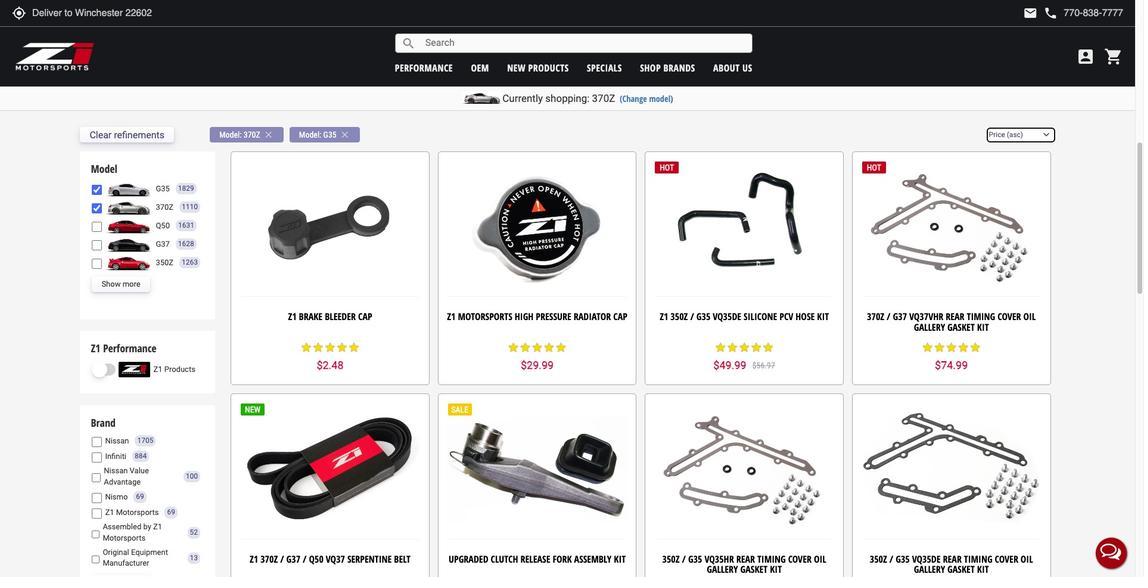 Task type: vqa. For each thing, say whether or not it's contained in the screenshot.
'Kit' inside the 350Z / G35 VQ35DE Rear Timing Cover Oil Gallery Gasket Kit
yes



Task type: describe. For each thing, give the bounding box(es) containing it.
serpentine
[[348, 552, 392, 566]]

g35 inside 350z / g35 vq35de rear timing cover oil gallery gasket kit
[[896, 552, 910, 566]]

g37 inside 370z / g37 vq37vhr rear timing cover oil gallery gasket kit
[[894, 310, 908, 323]]

mail
[[1024, 6, 1038, 20]]

884
[[135, 452, 147, 460]]

assembled
[[103, 523, 141, 532]]

brands
[[664, 61, 696, 74]]

oem
[[471, 61, 489, 74]]

clear refinements button
[[80, 127, 174, 143]]

6 star from the left
[[301, 342, 312, 354]]

by
[[143, 523, 151, 532]]

$29.99
[[521, 359, 554, 371]]

kit for 370z / g37 vq37vhr rear timing cover oil gallery gasket kit
[[978, 321, 990, 334]]

18 star from the left
[[946, 342, 958, 354]]

brake
[[299, 310, 323, 323]]

3 star from the left
[[739, 342, 751, 354]]

vq35hr
[[705, 552, 734, 566]]

shop
[[640, 61, 661, 74]]

radiator
[[574, 310, 611, 323]]

2 cap from the left
[[614, 310, 628, 323]]

clutch
[[491, 552, 518, 566]]

(change model) link
[[620, 93, 674, 104]]

gallery for vq35hr
[[707, 563, 739, 576]]

products
[[529, 61, 569, 74]]

my_location
[[12, 6, 26, 20]]

bleeder
[[325, 310, 356, 323]]

search
[[402, 36, 416, 50]]

z1 for z1 370z / g37 / q50 vq37 serpentine belt
[[250, 552, 258, 566]]

performance
[[395, 61, 453, 74]]

rear for vq37vhr
[[946, 310, 965, 323]]

clear
[[90, 129, 112, 141]]

52
[[190, 529, 198, 537]]

fork
[[553, 552, 572, 566]]

performance
[[103, 341, 157, 356]]

assembled by z1 motorsports
[[103, 523, 162, 543]]

z1 for z1 350z / g35 vq35de silicone pcv hose kit
[[660, 310, 669, 323]]

Search search field
[[416, 34, 752, 52]]

$74.99
[[936, 359, 969, 371]]

5 star from the left
[[763, 342, 775, 354]]

12 star from the left
[[520, 342, 532, 354]]

z1 motorsports high pressure radiator cap
[[447, 310, 628, 323]]

9 star from the left
[[336, 342, 348, 354]]

shop brands link
[[640, 61, 696, 74]]

$49.99
[[714, 359, 747, 371]]

14 star from the left
[[544, 342, 555, 354]]

0 vertical spatial q50
[[156, 221, 170, 230]]

original
[[103, 548, 129, 557]]

oil for 350z / g35 vq35hr rear timing cover oil gallery gasket kit
[[814, 552, 827, 566]]

0 vertical spatial g37
[[156, 239, 170, 248]]

/ inside 370z / g37 vq37vhr rear timing cover oil gallery gasket kit
[[887, 310, 891, 323]]

nissan for nissan
[[105, 436, 129, 445]]

350z / g35 vq35hr rear timing cover oil gallery gasket kit
[[663, 552, 827, 576]]

motorsports for z1 motorsports
[[116, 508, 159, 517]]

belt
[[394, 552, 411, 566]]

close for model: g35 close
[[340, 130, 350, 140]]

kit for 350z / g35 vq35hr rear timing cover oil gallery gasket kit
[[770, 563, 782, 576]]

new
[[508, 61, 526, 74]]

1 star from the left
[[715, 342, 727, 354]]

motorsports for z1 motorsports high pressure radiator cap
[[458, 310, 513, 323]]

370z / g37 vq37vhr rear timing cover oil gallery gasket kit
[[868, 310, 1036, 334]]

currently shopping: 370z (change model)
[[503, 92, 674, 104]]

1263
[[182, 258, 198, 267]]

model: for model: g35 close
[[299, 130, 322, 140]]

350z / g35 vq35de rear timing cover oil gallery gasket kit
[[870, 552, 1034, 576]]

clear refinements
[[90, 129, 165, 141]]

16 star from the left
[[922, 342, 934, 354]]

cover for 350z / g35 vq35de rear timing cover oil gallery gasket kit
[[995, 552, 1019, 566]]

z1 for z1 brake bleeder cap
[[288, 310, 297, 323]]

mail link
[[1024, 6, 1038, 20]]

350z for 350z / g35 vq35hr rear timing cover oil gallery gasket kit
[[663, 552, 680, 566]]

7 star from the left
[[312, 342, 324, 354]]

gasket for vq35de
[[948, 563, 975, 576]]

nismo
[[105, 492, 128, 501]]

nissan for nissan value advantage
[[104, 466, 128, 475]]

currently
[[503, 92, 543, 104]]

2 star from the left
[[727, 342, 739, 354]]

refinements
[[114, 129, 165, 141]]

gallery for vq37vhr
[[915, 321, 946, 334]]

model
[[91, 162, 117, 176]]

1829
[[178, 184, 194, 193]]

upgraded
[[449, 552, 489, 566]]

1 horizontal spatial q50
[[309, 552, 324, 566]]

performance link
[[395, 61, 453, 74]]

15 star from the left
[[555, 342, 567, 354]]

z1 for z1 performance
[[91, 341, 100, 356]]

upgraded clutch release fork assembly kit
[[449, 552, 626, 566]]

69 for nismo
[[136, 493, 144, 501]]

1628
[[178, 240, 194, 248]]

model)
[[650, 93, 674, 104]]

specials link
[[587, 61, 622, 74]]

infiniti
[[105, 452, 126, 461]]

account_box link
[[1074, 47, 1099, 66]]

(change
[[620, 93, 647, 104]]

1110
[[182, 203, 198, 211]]



Task type: locate. For each thing, give the bounding box(es) containing it.
13
[[190, 554, 198, 562]]

about us
[[714, 61, 753, 74]]

1 vertical spatial q50
[[309, 552, 324, 566]]

cover inside 350z / g35 vq35de rear timing cover oil gallery gasket kit
[[995, 552, 1019, 566]]

1 vertical spatial g37
[[894, 310, 908, 323]]

10 star from the left
[[348, 342, 360, 354]]

star star star star star $2.48
[[301, 342, 360, 371]]

timing inside 350z / g35 vq35hr rear timing cover oil gallery gasket kit
[[758, 552, 786, 566]]

100
[[186, 472, 198, 481]]

2 close from the left
[[340, 130, 350, 140]]

nissan inside nissan value advantage
[[104, 466, 128, 475]]

star star star star star $74.99
[[922, 342, 982, 371]]

370z
[[592, 92, 616, 104], [244, 130, 260, 140], [156, 202, 174, 211], [868, 310, 885, 323], [261, 552, 278, 566]]

value
[[130, 466, 149, 475]]

0 horizontal spatial g37
[[156, 239, 170, 248]]

model: for model: 370z close
[[219, 130, 242, 140]]

1 horizontal spatial cap
[[614, 310, 628, 323]]

z1 for z1 products
[[153, 365, 162, 374]]

13 star from the left
[[532, 342, 544, 354]]

pressure
[[536, 310, 572, 323]]

350z for 350z
[[156, 258, 174, 267]]

timing inside 350z / g35 vq35de rear timing cover oil gallery gasket kit
[[965, 552, 993, 566]]

model: 370z close
[[219, 130, 274, 140]]

nissan
[[105, 436, 129, 445], [104, 466, 128, 475]]

vq37vhr
[[910, 310, 944, 323]]

q50 left vq37
[[309, 552, 324, 566]]

model: inside model: 370z close
[[219, 130, 242, 140]]

2 horizontal spatial g37
[[894, 310, 908, 323]]

pcv
[[780, 310, 794, 323]]

account_box
[[1077, 47, 1096, 66]]

0 vertical spatial nissan
[[105, 436, 129, 445]]

g35 inside 'model: g35 close'
[[324, 130, 337, 140]]

gasket inside 350z / g35 vq35hr rear timing cover oil gallery gasket kit
[[741, 563, 768, 576]]

0 horizontal spatial cap
[[358, 310, 372, 323]]

0 vertical spatial 69
[[136, 493, 144, 501]]

motorsports down assembled
[[103, 534, 146, 543]]

nissan 350z z33 2003 2004 2005 2006 2007 2008 2009 vq35de 3.5l revup rev up vq35hr nismo z1 motorsports image
[[105, 255, 153, 271]]

gallery inside 350z / g35 vq35de rear timing cover oil gallery gasket kit
[[915, 563, 946, 576]]

infiniti g35 coupe sedan v35 v36 skyline 2003 2004 2005 2006 2007 2008 3.5l vq35de revup rev up vq35hr z1 motorsports image
[[105, 181, 153, 197]]

z1 for z1 motorsports
[[105, 508, 114, 517]]

gallery inside 350z / g35 vq35hr rear timing cover oil gallery gasket kit
[[707, 563, 739, 576]]

0 horizontal spatial 69
[[136, 493, 144, 501]]

kit inside 350z / g35 vq35hr rear timing cover oil gallery gasket kit
[[770, 563, 782, 576]]

8 star from the left
[[324, 342, 336, 354]]

0 horizontal spatial q50
[[156, 221, 170, 230]]

350z inside 350z / g35 vq35hr rear timing cover oil gallery gasket kit
[[663, 552, 680, 566]]

kit
[[818, 310, 829, 323], [978, 321, 990, 334], [614, 552, 626, 566], [770, 563, 782, 576], [978, 563, 990, 576]]

z1 350z / g35 vq35de silicone pcv hose kit
[[660, 310, 829, 323]]

timing inside 370z / g37 vq37vhr rear timing cover oil gallery gasket kit
[[967, 310, 996, 323]]

z1 performance
[[91, 341, 157, 356]]

advantage
[[104, 478, 141, 487]]

about us link
[[714, 61, 753, 74]]

infiniti q50 sedan hybrid v37 2014 2015 2016 2017 2018 2019 2020 vq37vhr 2.0t 3.0t 3.7l red sport redsport vr30ddtt z1 motorsports image
[[105, 218, 153, 234]]

1 horizontal spatial vq35de
[[913, 552, 941, 566]]

shopping:
[[546, 92, 590, 104]]

manufacturer
[[103, 559, 149, 568]]

cover inside 370z / g37 vq37vhr rear timing cover oil gallery gasket kit
[[998, 310, 1022, 323]]

/ inside 350z / g35 vq35hr rear timing cover oil gallery gasket kit
[[682, 552, 686, 566]]

assembly
[[575, 552, 612, 566]]

rear inside 350z / g35 vq35hr rear timing cover oil gallery gasket kit
[[737, 552, 755, 566]]

show
[[102, 279, 121, 288]]

kit inside 370z / g37 vq37vhr rear timing cover oil gallery gasket kit
[[978, 321, 990, 334]]

1 vertical spatial vq35de
[[913, 552, 941, 566]]

rear for vq35de
[[944, 552, 962, 566]]

$56.97
[[753, 361, 776, 370]]

g37
[[156, 239, 170, 248], [894, 310, 908, 323], [287, 552, 301, 566]]

oil inside 370z / g37 vq37vhr rear timing cover oil gallery gasket kit
[[1024, 310, 1036, 323]]

gasket for vq35hr
[[741, 563, 768, 576]]

g35 inside 350z / g35 vq35hr rear timing cover oil gallery gasket kit
[[689, 552, 703, 566]]

vq35de inside 350z / g35 vq35de rear timing cover oil gallery gasket kit
[[913, 552, 941, 566]]

1 vertical spatial motorsports
[[116, 508, 159, 517]]

show more button
[[92, 277, 150, 292]]

cap right radiator
[[614, 310, 628, 323]]

1 vertical spatial 69
[[167, 508, 175, 517]]

370z inside model: 370z close
[[244, 130, 260, 140]]

g37 left vq37vhr
[[894, 310, 908, 323]]

69 for z1 motorsports
[[167, 508, 175, 517]]

17 star from the left
[[934, 342, 946, 354]]

gasket inside 370z / g37 vq37vhr rear timing cover oil gallery gasket kit
[[948, 321, 975, 334]]

high
[[515, 310, 534, 323]]

q50 left 1631 in the top left of the page
[[156, 221, 170, 230]]

gasket for vq37vhr
[[948, 321, 975, 334]]

1 horizontal spatial model:
[[299, 130, 322, 140]]

equipment
[[131, 548, 168, 557]]

release
[[521, 552, 551, 566]]

nissan value advantage
[[104, 466, 149, 487]]

1 horizontal spatial 69
[[167, 508, 175, 517]]

nissan 370z z34 2009 2010 2011 2012 2013 2014 2015 2016 2017 2018 2019 3.7l vq37vhr vhr nismo z1 motorsports image
[[105, 200, 153, 215]]

$2.48
[[317, 359, 344, 371]]

0 horizontal spatial model:
[[219, 130, 242, 140]]

phone
[[1044, 6, 1059, 20]]

oil inside 350z / g35 vq35hr rear timing cover oil gallery gasket kit
[[814, 552, 827, 566]]

motorsports left high
[[458, 310, 513, 323]]

close
[[263, 130, 274, 140], [340, 130, 350, 140]]

g37 left 1628
[[156, 239, 170, 248]]

q50
[[156, 221, 170, 230], [309, 552, 324, 566]]

cap right bleeder at bottom left
[[358, 310, 372, 323]]

model:
[[219, 130, 242, 140], [299, 130, 322, 140]]

rear inside 350z / g35 vq35de rear timing cover oil gallery gasket kit
[[944, 552, 962, 566]]

z1 motorsports logo image
[[15, 42, 95, 72]]

0 horizontal spatial close
[[263, 130, 274, 140]]

motorsports up the by
[[116, 508, 159, 517]]

1 close from the left
[[263, 130, 274, 140]]

cover for 370z / g37 vq37vhr rear timing cover oil gallery gasket kit
[[998, 310, 1022, 323]]

69
[[136, 493, 144, 501], [167, 508, 175, 517]]

motorsports
[[458, 310, 513, 323], [116, 508, 159, 517], [103, 534, 146, 543]]

1 horizontal spatial g37
[[287, 552, 301, 566]]

nissan up advantage
[[104, 466, 128, 475]]

19 star from the left
[[958, 342, 970, 354]]

timing for vq35hr
[[758, 552, 786, 566]]

oem link
[[471, 61, 489, 74]]

350z for 350z / g35 vq35de rear timing cover oil gallery gasket kit
[[870, 552, 888, 566]]

370z inside 370z / g37 vq37vhr rear timing cover oil gallery gasket kit
[[868, 310, 885, 323]]

z1 inside the assembled by z1 motorsports
[[153, 523, 162, 532]]

z1 brake bleeder cap
[[288, 310, 372, 323]]

None checkbox
[[92, 185, 102, 195], [92, 240, 102, 251], [92, 259, 102, 269], [92, 473, 101, 483], [92, 493, 102, 504], [92, 554, 100, 564], [92, 185, 102, 195], [92, 240, 102, 251], [92, 259, 102, 269], [92, 473, 101, 483], [92, 493, 102, 504], [92, 554, 100, 564]]

1631
[[178, 221, 194, 230]]

cover inside 350z / g35 vq35hr rear timing cover oil gallery gasket kit
[[789, 552, 812, 566]]

11 star from the left
[[508, 342, 520, 354]]

350z inside 350z / g35 vq35de rear timing cover oil gallery gasket kit
[[870, 552, 888, 566]]

1 model: from the left
[[219, 130, 242, 140]]

1705
[[137, 437, 153, 445]]

1 cap from the left
[[358, 310, 372, 323]]

shopping_cart
[[1105, 47, 1124, 66]]

oil inside 350z / g35 vq35de rear timing cover oil gallery gasket kit
[[1021, 552, 1034, 566]]

0 vertical spatial vq35de
[[713, 310, 742, 323]]

cover for 350z / g35 vq35hr rear timing cover oil gallery gasket kit
[[789, 552, 812, 566]]

rear for vq35hr
[[737, 552, 755, 566]]

0 horizontal spatial vq35de
[[713, 310, 742, 323]]

cover
[[998, 310, 1022, 323], [789, 552, 812, 566], [995, 552, 1019, 566]]

4 star from the left
[[751, 342, 763, 354]]

brand
[[91, 415, 116, 430]]

show more
[[102, 279, 141, 288]]

gallery inside 370z / g37 vq37vhr rear timing cover oil gallery gasket kit
[[915, 321, 946, 334]]

0 vertical spatial motorsports
[[458, 310, 513, 323]]

oil for 370z / g37 vq37vhr rear timing cover oil gallery gasket kit
[[1024, 310, 1036, 323]]

vq35de
[[713, 310, 742, 323], [913, 552, 941, 566]]

infiniti g37 coupe sedan convertible v36 cv36 hv36 skyline 2008 2009 2010 2011 2012 2013 3.7l vq37vhr z1 motorsports image
[[105, 237, 153, 252]]

gallery for vq35de
[[915, 563, 946, 576]]

more
[[123, 279, 141, 288]]

new products
[[508, 61, 569, 74]]

oil
[[1024, 310, 1036, 323], [814, 552, 827, 566], [1021, 552, 1034, 566]]

/ inside 350z / g35 vq35de rear timing cover oil gallery gasket kit
[[890, 552, 894, 566]]

close for model: 370z close
[[263, 130, 274, 140]]

kit for 350z / g35 vq35de rear timing cover oil gallery gasket kit
[[978, 563, 990, 576]]

shop brands
[[640, 61, 696, 74]]

69 right z1 motorsports on the left of the page
[[167, 508, 175, 517]]

hose
[[796, 310, 815, 323]]

model: inside 'model: g35 close'
[[299, 130, 322, 140]]

model: g35 close
[[299, 130, 350, 140]]

us
[[743, 61, 753, 74]]

new products link
[[508, 61, 569, 74]]

timing for vq35de
[[965, 552, 993, 566]]

2 vertical spatial motorsports
[[103, 534, 146, 543]]

rear
[[946, 310, 965, 323], [737, 552, 755, 566], [944, 552, 962, 566]]

gasket inside 350z / g35 vq35de rear timing cover oil gallery gasket kit
[[948, 563, 975, 576]]

vq37
[[326, 552, 345, 566]]

69 up z1 motorsports on the left of the page
[[136, 493, 144, 501]]

oil for 350z / g35 vq35de rear timing cover oil gallery gasket kit
[[1021, 552, 1034, 566]]

2 model: from the left
[[299, 130, 322, 140]]

g37 left vq37
[[287, 552, 301, 566]]

/
[[691, 310, 695, 323], [887, 310, 891, 323], [280, 552, 284, 566], [303, 552, 307, 566], [682, 552, 686, 566], [890, 552, 894, 566]]

20 star from the left
[[970, 342, 982, 354]]

motorsports inside the assembled by z1 motorsports
[[103, 534, 146, 543]]

z1
[[288, 310, 297, 323], [447, 310, 456, 323], [660, 310, 669, 323], [91, 341, 100, 356], [153, 365, 162, 374], [105, 508, 114, 517], [153, 523, 162, 532], [250, 552, 258, 566]]

z1 for z1 motorsports high pressure radiator cap
[[447, 310, 456, 323]]

timing for vq37vhr
[[967, 310, 996, 323]]

None checkbox
[[92, 204, 102, 214], [92, 222, 102, 232], [92, 437, 102, 447], [92, 453, 102, 463], [92, 509, 102, 519], [92, 529, 100, 539], [92, 204, 102, 214], [92, 222, 102, 232], [92, 437, 102, 447], [92, 453, 102, 463], [92, 509, 102, 519], [92, 529, 100, 539]]

rear inside 370z / g37 vq37vhr rear timing cover oil gallery gasket kit
[[946, 310, 965, 323]]

gallery
[[915, 321, 946, 334], [707, 563, 739, 576], [915, 563, 946, 576]]

star star star star star $29.99
[[508, 342, 567, 371]]

z1 370z / g37 / q50 vq37 serpentine belt
[[250, 552, 411, 566]]

2 vertical spatial g37
[[287, 552, 301, 566]]

kit inside 350z / g35 vq35de rear timing cover oil gallery gasket kit
[[978, 563, 990, 576]]

1 vertical spatial nissan
[[104, 466, 128, 475]]

nissan up infiniti
[[105, 436, 129, 445]]

silicone
[[744, 310, 778, 323]]

1 horizontal spatial close
[[340, 130, 350, 140]]

products
[[164, 365, 195, 374]]

shopping_cart link
[[1102, 47, 1124, 66]]

star
[[715, 342, 727, 354], [727, 342, 739, 354], [739, 342, 751, 354], [751, 342, 763, 354], [763, 342, 775, 354], [301, 342, 312, 354], [312, 342, 324, 354], [324, 342, 336, 354], [336, 342, 348, 354], [348, 342, 360, 354], [508, 342, 520, 354], [520, 342, 532, 354], [532, 342, 544, 354], [544, 342, 555, 354], [555, 342, 567, 354], [922, 342, 934, 354], [934, 342, 946, 354], [946, 342, 958, 354], [958, 342, 970, 354], [970, 342, 982, 354]]

mail phone
[[1024, 6, 1059, 20]]

phone link
[[1044, 6, 1124, 20]]



